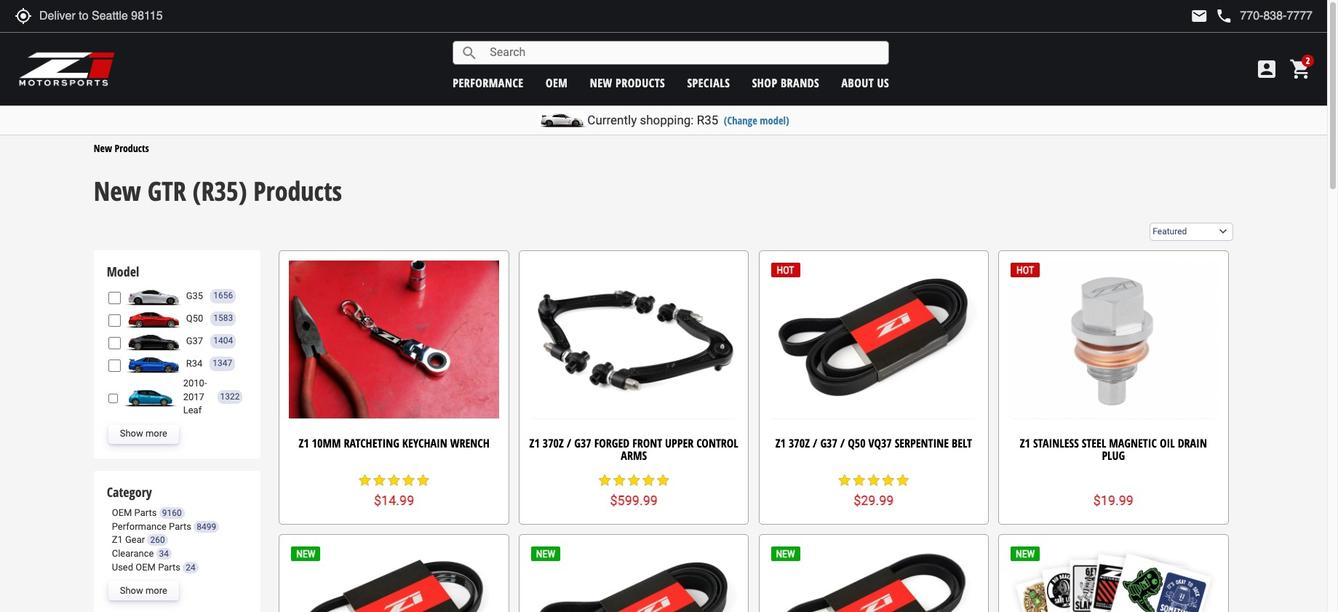 Task type: locate. For each thing, give the bounding box(es) containing it.
used
[[112, 562, 133, 572]]

oil
[[1160, 435, 1175, 451]]

2 horizontal spatial /
[[840, 435, 845, 451]]

q50 down g35
[[186, 313, 203, 324]]

z1 inside the z1 stainless steel magnetic oil drain plug
[[1020, 435, 1031, 451]]

model)
[[760, 114, 789, 127]]

category oem parts 9160 performance parts 8499 z1 gear 260 clearance 34 used oem parts 24
[[107, 483, 216, 572]]

0 vertical spatial more
[[146, 428, 167, 439]]

1 vertical spatial show more button
[[108, 582, 179, 600]]

star star star star star $29.99
[[837, 473, 910, 508]]

0 horizontal spatial products
[[115, 141, 149, 155]]

z1 right wrench
[[530, 435, 540, 451]]

show more button down 'used'
[[108, 582, 179, 600]]

1 show more from the top
[[120, 428, 167, 439]]

r34
[[186, 358, 203, 369]]

2 more from the top
[[146, 585, 167, 596]]

34
[[159, 549, 169, 559]]

1 horizontal spatial g37
[[574, 435, 592, 451]]

1 horizontal spatial q50
[[848, 435, 866, 451]]

0 vertical spatial parts
[[134, 507, 157, 518]]

specials
[[687, 75, 730, 91]]

about us link
[[842, 75, 889, 91]]

1 show more button from the top
[[108, 425, 179, 444]]

z1 left 10mm
[[299, 435, 309, 451]]

1 horizontal spatial /
[[813, 435, 818, 451]]

steel
[[1082, 435, 1106, 451]]

search
[[461, 44, 478, 61]]

4 star from the left
[[401, 473, 416, 488]]

1 star from the left
[[358, 473, 372, 488]]

0 vertical spatial show more button
[[108, 425, 179, 444]]

show more down 'used'
[[120, 585, 167, 596]]

1 370z from the left
[[543, 435, 564, 451]]

shopping_cart
[[1290, 57, 1313, 81]]

0 vertical spatial new
[[94, 141, 112, 155]]

12 star from the left
[[852, 473, 867, 488]]

1 show from the top
[[120, 428, 143, 439]]

oem left new
[[546, 75, 568, 91]]

2 370z from the left
[[789, 435, 810, 451]]

show more down the null image on the bottom left
[[120, 428, 167, 439]]

/
[[567, 435, 572, 451], [813, 435, 818, 451], [840, 435, 845, 451]]

$29.99
[[854, 493, 894, 508]]

1 vertical spatial show more
[[120, 585, 167, 596]]

star star star star star $14.99
[[358, 473, 431, 508]]

0 vertical spatial q50
[[186, 313, 203, 324]]

2 / from the left
[[813, 435, 818, 451]]

2017
[[183, 391, 204, 402]]

null image
[[121, 388, 180, 407]]

5 star from the left
[[416, 473, 431, 488]]

show more
[[120, 428, 167, 439], [120, 585, 167, 596]]

g37 up r34
[[186, 335, 203, 346]]

z1 for z1 370z / g37 / q50 vq37 serpentine belt
[[776, 435, 786, 451]]

new products link
[[590, 75, 665, 91]]

1 horizontal spatial products
[[253, 173, 342, 209]]

show more button for category
[[108, 582, 179, 600]]

leaf
[[183, 405, 202, 416]]

new for new products
[[94, 141, 112, 155]]

g37 left vq37
[[820, 435, 838, 451]]

parts down 34
[[158, 562, 181, 572]]

products
[[115, 141, 149, 155], [253, 173, 342, 209]]

z1 for z1 370z / g37 forged front upper control arms
[[530, 435, 540, 451]]

g37 for z1 370z / g37 forged front upper control arms
[[574, 435, 592, 451]]

clearance
[[112, 548, 154, 559]]

shop brands
[[752, 75, 820, 91]]

0 vertical spatial products
[[115, 141, 149, 155]]

0 vertical spatial show more
[[120, 428, 167, 439]]

belt
[[952, 435, 972, 451]]

more for category
[[146, 585, 167, 596]]

1 vertical spatial products
[[253, 173, 342, 209]]

1656
[[213, 291, 233, 301]]

2 show more button from the top
[[108, 582, 179, 600]]

370z
[[543, 435, 564, 451], [789, 435, 810, 451]]

1 more from the top
[[146, 428, 167, 439]]

show more for model
[[120, 428, 167, 439]]

phone
[[1216, 7, 1233, 25]]

wrench
[[450, 435, 490, 451]]

oem up performance
[[112, 507, 132, 518]]

2 new from the top
[[94, 173, 141, 209]]

keychain
[[402, 435, 447, 451]]

0 horizontal spatial g37
[[186, 335, 203, 346]]

z1 for z1 10mm ratcheting keychain wrench
[[299, 435, 309, 451]]

1 horizontal spatial 370z
[[789, 435, 810, 451]]

oem down the clearance
[[136, 562, 156, 572]]

oem
[[546, 75, 568, 91], [112, 507, 132, 518], [136, 562, 156, 572]]

g37 left forged
[[574, 435, 592, 451]]

about us
[[842, 75, 889, 91]]

show for model
[[120, 428, 143, 439]]

q50 left vq37
[[848, 435, 866, 451]]

$19.99
[[1094, 493, 1134, 508]]

1 vertical spatial oem
[[112, 507, 132, 518]]

infiniti q50 sedan hybrid v37 2014 2015 2016 2017 2018 2019 2020 vq37vhr 2.0t 3.0t 3.7l red sport redsport vr30ddtt z1 motorsports image
[[124, 309, 182, 328]]

infiniti g37 coupe sedan convertible v36 cv36 hv36 skyline 2008 2009 2010 2011 2012 2013 3.7l vq37vhr z1 motorsports image
[[124, 332, 182, 351]]

new for new gtr (r35) products
[[94, 173, 141, 209]]

us
[[877, 75, 889, 91]]

0 horizontal spatial /
[[567, 435, 572, 451]]

show more button down the null image on the bottom left
[[108, 425, 179, 444]]

13 star from the left
[[867, 473, 881, 488]]

$599.99
[[610, 493, 658, 508]]

parts
[[134, 507, 157, 518], [169, 521, 191, 532], [158, 562, 181, 572]]

more for model
[[146, 428, 167, 439]]

370z inside z1 370z / g37 forged front upper control arms
[[543, 435, 564, 451]]

370z for z1 370z / g37 / q50 vq37 serpentine belt
[[789, 435, 810, 451]]

g37
[[186, 335, 203, 346], [574, 435, 592, 451], [820, 435, 838, 451]]

mail
[[1191, 7, 1208, 25]]

show
[[120, 428, 143, 439], [120, 585, 143, 596]]

None checkbox
[[108, 314, 121, 326]]

magnetic
[[1109, 435, 1157, 451]]

z1
[[299, 435, 309, 451], [530, 435, 540, 451], [776, 435, 786, 451], [1020, 435, 1031, 451], [112, 534, 123, 545]]

1 / from the left
[[567, 435, 572, 451]]

1 vertical spatial new
[[94, 173, 141, 209]]

1 horizontal spatial oem
[[136, 562, 156, 572]]

z1 left gear
[[112, 534, 123, 545]]

plug
[[1102, 448, 1125, 464]]

z1 left stainless
[[1020, 435, 1031, 451]]

2010- 2017 leaf
[[183, 378, 207, 416]]

8499
[[197, 522, 216, 532]]

3 / from the left
[[840, 435, 845, 451]]

0 vertical spatial oem
[[546, 75, 568, 91]]

11 star from the left
[[837, 473, 852, 488]]

g37 for z1 370z / g37 / q50 vq37 serpentine belt
[[820, 435, 838, 451]]

more down 34
[[146, 585, 167, 596]]

parts up performance
[[134, 507, 157, 518]]

z1 right the control
[[776, 435, 786, 451]]

/ inside z1 370z / g37 forged front upper control arms
[[567, 435, 572, 451]]

None checkbox
[[108, 291, 121, 304], [108, 337, 121, 349], [108, 359, 121, 372], [108, 393, 118, 405], [108, 291, 121, 304], [108, 337, 121, 349], [108, 359, 121, 372], [108, 393, 118, 405]]

performance link
[[453, 75, 524, 91]]

15 star from the left
[[896, 473, 910, 488]]

vq37
[[869, 435, 892, 451]]

q50
[[186, 313, 203, 324], [848, 435, 866, 451]]

g37 inside z1 370z / g37 forged front upper control arms
[[574, 435, 592, 451]]

show more button
[[108, 425, 179, 444], [108, 582, 179, 600]]

new
[[94, 141, 112, 155], [94, 173, 141, 209]]

performance
[[453, 75, 524, 91]]

show down 'used'
[[120, 585, 143, 596]]

2 show from the top
[[120, 585, 143, 596]]

z1 stainless steel magnetic oil drain plug
[[1020, 435, 1207, 464]]

260
[[150, 535, 165, 545]]

parts down 9160
[[169, 521, 191, 532]]

more down the null image on the bottom left
[[146, 428, 167, 439]]

model
[[107, 263, 139, 280]]

(change model) link
[[724, 114, 789, 127]]

star
[[358, 473, 372, 488], [372, 473, 387, 488], [387, 473, 401, 488], [401, 473, 416, 488], [416, 473, 431, 488], [598, 473, 612, 488], [612, 473, 627, 488], [627, 473, 641, 488], [641, 473, 656, 488], [656, 473, 670, 488], [837, 473, 852, 488], [852, 473, 867, 488], [867, 473, 881, 488], [881, 473, 896, 488], [896, 473, 910, 488]]

/ for forged
[[567, 435, 572, 451]]

show more for category
[[120, 585, 167, 596]]

0 vertical spatial show
[[120, 428, 143, 439]]

stainless
[[1033, 435, 1079, 451]]

1 vertical spatial show
[[120, 585, 143, 596]]

show down the null image on the bottom left
[[120, 428, 143, 439]]

more
[[146, 428, 167, 439], [146, 585, 167, 596]]

2 horizontal spatial g37
[[820, 435, 838, 451]]

0 horizontal spatial 370z
[[543, 435, 564, 451]]

1 vertical spatial more
[[146, 585, 167, 596]]

z1 inside z1 370z / g37 forged front upper control arms
[[530, 435, 540, 451]]

drain
[[1178, 435, 1207, 451]]

new products
[[94, 141, 149, 155]]

1 new from the top
[[94, 141, 112, 155]]

new products
[[590, 75, 665, 91]]

z1 370z / g37 forged front upper control arms
[[530, 435, 739, 464]]

2 show more from the top
[[120, 585, 167, 596]]

24
[[186, 562, 196, 572]]



Task type: vqa. For each thing, say whether or not it's contained in the screenshot.
&
no



Task type: describe. For each thing, give the bounding box(es) containing it.
1404
[[213, 336, 233, 346]]

nissan skyline coupe sedan r34 gtr gt-r bnr34 gts-t gtst gts awd attesa 1999 2000 2001 2002 rb20det rb25de rb25det rb26dett z1 motorsports image
[[124, 354, 182, 373]]

9160
[[162, 508, 182, 518]]

products
[[616, 75, 665, 91]]

brands
[[781, 75, 820, 91]]

2 vertical spatial oem
[[136, 562, 156, 572]]

g35
[[186, 290, 203, 301]]

0 horizontal spatial oem
[[112, 507, 132, 518]]

new products link
[[94, 141, 149, 155]]

mail link
[[1191, 7, 1208, 25]]

front
[[633, 435, 662, 451]]

my_location
[[15, 7, 32, 25]]

1347
[[213, 358, 232, 369]]

shopping_cart link
[[1286, 57, 1313, 81]]

show more button for model
[[108, 425, 179, 444]]

(r35)
[[193, 173, 247, 209]]

z1 motorsports logo image
[[18, 51, 116, 87]]

gear
[[125, 534, 145, 545]]

2 horizontal spatial oem
[[546, 75, 568, 91]]

shop
[[752, 75, 778, 91]]

infiniti g35 coupe sedan v35 v36 skyline 2003 2004 2005 2006 2007 2008 3.5l vq35de revup rev up vq35hr z1 motorsports image
[[124, 287, 182, 306]]

2 vertical spatial parts
[[158, 562, 181, 572]]

6 star from the left
[[598, 473, 612, 488]]

z1 370z / g37 / q50 vq37 serpentine belt
[[776, 435, 972, 451]]

account_box link
[[1252, 57, 1282, 81]]

forged
[[594, 435, 630, 451]]

$14.99
[[374, 493, 414, 508]]

9 star from the left
[[641, 473, 656, 488]]

control
[[697, 435, 739, 451]]

10 star from the left
[[656, 473, 670, 488]]

serpentine
[[895, 435, 949, 451]]

7 star from the left
[[612, 473, 627, 488]]

account_box
[[1255, 57, 1279, 81]]

currently
[[588, 113, 637, 127]]

upper
[[665, 435, 694, 451]]

3 star from the left
[[387, 473, 401, 488]]

10mm
[[312, 435, 341, 451]]

performance
[[112, 521, 167, 532]]

oem link
[[546, 75, 568, 91]]

14 star from the left
[[881, 473, 896, 488]]

1322
[[220, 392, 240, 402]]

8 star from the left
[[627, 473, 641, 488]]

2 star from the left
[[372, 473, 387, 488]]

star star star star star $599.99
[[598, 473, 670, 508]]

z1 for z1 stainless steel magnetic oil drain plug
[[1020, 435, 1031, 451]]

r35
[[697, 113, 718, 127]]

specials link
[[687, 75, 730, 91]]

new gtr (r35) products
[[94, 173, 342, 209]]

(change
[[724, 114, 757, 127]]

/ for /
[[813, 435, 818, 451]]

370z for z1 370z / g37 forged front upper control arms
[[543, 435, 564, 451]]

new
[[590, 75, 613, 91]]

shop brands link
[[752, 75, 820, 91]]

1 vertical spatial q50
[[848, 435, 866, 451]]

Search search field
[[478, 42, 889, 64]]

1583
[[213, 313, 233, 323]]

shopping:
[[640, 113, 694, 127]]

ratcheting
[[344, 435, 399, 451]]

gtr
[[148, 173, 186, 209]]

currently shopping: r35 (change model)
[[588, 113, 789, 127]]

about
[[842, 75, 874, 91]]

arms
[[621, 448, 647, 464]]

show for category
[[120, 585, 143, 596]]

phone link
[[1216, 7, 1313, 25]]

2010-
[[183, 378, 207, 389]]

z1 inside category oem parts 9160 performance parts 8499 z1 gear 260 clearance 34 used oem parts 24
[[112, 534, 123, 545]]

z1 10mm ratcheting keychain wrench
[[299, 435, 490, 451]]

1 vertical spatial parts
[[169, 521, 191, 532]]

mail phone
[[1191, 7, 1233, 25]]

category
[[107, 483, 152, 500]]

0 horizontal spatial q50
[[186, 313, 203, 324]]



